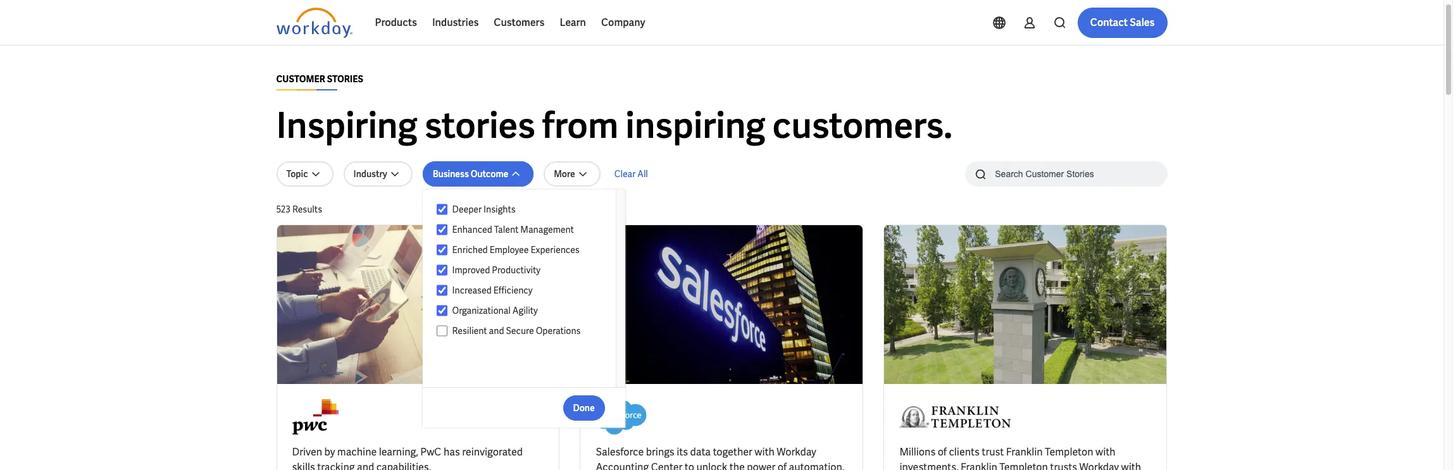Task type: locate. For each thing, give the bounding box(es) containing it.
customers.
[[773, 103, 953, 149]]

0 horizontal spatial workday
[[777, 446, 817, 459]]

machine
[[337, 446, 377, 459]]

workday right trusts
[[1080, 461, 1119, 470]]

0 vertical spatial and
[[489, 325, 504, 337]]

salesforce.com image
[[596, 399, 647, 435]]

has
[[444, 446, 460, 459]]

accounting
[[596, 461, 649, 470]]

all
[[638, 168, 648, 180]]

business outcome button
[[423, 161, 534, 187]]

0 vertical spatial franklin
[[1006, 446, 1043, 459]]

together
[[713, 446, 753, 459]]

and down organizational agility
[[489, 325, 504, 337]]

productivity
[[492, 265, 541, 276]]

of right power
[[778, 461, 787, 470]]

industries button
[[425, 8, 486, 38]]

trust
[[982, 446, 1004, 459]]

products
[[375, 16, 417, 29]]

customers button
[[486, 8, 552, 38]]

by
[[324, 446, 335, 459]]

its
[[677, 446, 688, 459]]

capabilities.
[[376, 461, 431, 470]]

0 vertical spatial templeton
[[1045, 446, 1094, 459]]

1 horizontal spatial franklin
[[1006, 446, 1043, 459]]

None checkbox
[[437, 244, 447, 256], [437, 325, 447, 337], [437, 244, 447, 256], [437, 325, 447, 337]]

pwc
[[421, 446, 442, 459]]

1 with from the left
[[755, 446, 775, 459]]

driven
[[292, 446, 322, 459]]

workday
[[777, 446, 817, 459], [1080, 461, 1119, 470]]

0 horizontal spatial with
[[755, 446, 775, 459]]

improved productivity
[[452, 265, 541, 276]]

resilient
[[452, 325, 487, 337]]

0 horizontal spatial franklin
[[961, 461, 998, 470]]

1 horizontal spatial workday
[[1080, 461, 1119, 470]]

2 with from the left
[[1096, 446, 1116, 459]]

stories
[[425, 103, 535, 149]]

salesforce
[[596, 446, 644, 459]]

franklin down trust
[[961, 461, 998, 470]]

learn button
[[552, 8, 594, 38]]

improved productivity link
[[447, 263, 604, 278]]

learning,
[[379, 446, 418, 459]]

pricewaterhousecoopers global licensing services corporation (pwc) image
[[292, 399, 339, 435]]

0 horizontal spatial of
[[778, 461, 787, 470]]

templeton up trusts
[[1045, 446, 1094, 459]]

organizational
[[452, 305, 511, 317]]

1 horizontal spatial of
[[938, 446, 947, 459]]

insights
[[484, 204, 516, 215]]

learn
[[560, 16, 586, 29]]

templeton
[[1045, 446, 1094, 459], [1000, 461, 1048, 470]]

of
[[938, 446, 947, 459], [778, 461, 787, 470]]

deeper insights link
[[447, 202, 604, 217]]

and down 'machine'
[[357, 461, 374, 470]]

0 horizontal spatial and
[[357, 461, 374, 470]]

franklin right trust
[[1006, 446, 1043, 459]]

523
[[276, 204, 291, 215]]

outcome
[[471, 168, 508, 180]]

efficiency
[[494, 285, 533, 296]]

driven by machine learning, pwc has reinvigorated skills tracking and capabilities.
[[292, 446, 523, 470]]

franklin
[[1006, 446, 1043, 459], [961, 461, 998, 470]]

inspiring stories from inspiring customers.
[[276, 103, 953, 149]]

more button
[[544, 161, 601, 187]]

industry
[[354, 168, 387, 180]]

0 vertical spatial of
[[938, 446, 947, 459]]

done
[[573, 402, 595, 414]]

workday inside salesforce brings its data together with workday accounting center to unlock the power of automation.
[[777, 446, 817, 459]]

and
[[489, 325, 504, 337], [357, 461, 374, 470]]

deeper
[[452, 204, 482, 215]]

workday up automation.
[[777, 446, 817, 459]]

automation.
[[789, 461, 845, 470]]

enriched
[[452, 244, 488, 256]]

1 vertical spatial of
[[778, 461, 787, 470]]

contact
[[1091, 16, 1128, 29]]

increased
[[452, 285, 492, 296]]

to
[[685, 461, 694, 470]]

talent
[[494, 224, 519, 236]]

enhanced talent management
[[452, 224, 574, 236]]

of up investments.
[[938, 446, 947, 459]]

power
[[747, 461, 776, 470]]

0 vertical spatial workday
[[777, 446, 817, 459]]

1 horizontal spatial and
[[489, 325, 504, 337]]

1 vertical spatial and
[[357, 461, 374, 470]]

trusts
[[1050, 461, 1078, 470]]

employee
[[490, 244, 529, 256]]

enriched employee experiences
[[452, 244, 580, 256]]

stories
[[327, 73, 363, 85]]

done button
[[563, 395, 605, 421]]

inspiring
[[626, 103, 766, 149]]

improved
[[452, 265, 490, 276]]

sales
[[1130, 16, 1155, 29]]

523 results
[[276, 204, 322, 215]]

salesforce brings its data together with workday accounting center to unlock the power of automation.
[[596, 446, 845, 470]]

templeton down trust
[[1000, 461, 1048, 470]]

None checkbox
[[437, 204, 447, 215], [437, 224, 447, 236], [437, 265, 447, 276], [437, 285, 447, 296], [437, 305, 447, 317], [437, 204, 447, 215], [437, 224, 447, 236], [437, 265, 447, 276], [437, 285, 447, 296], [437, 305, 447, 317]]

enhanced
[[452, 224, 492, 236]]

1 horizontal spatial with
[[1096, 446, 1116, 459]]

1 vertical spatial workday
[[1080, 461, 1119, 470]]



Task type: vqa. For each thing, say whether or not it's contained in the screenshot.
"power"
yes



Task type: describe. For each thing, give the bounding box(es) containing it.
agility
[[513, 305, 538, 317]]

products button
[[367, 8, 425, 38]]

resilient and secure operations
[[452, 325, 581, 337]]

results
[[292, 204, 322, 215]]

unlock
[[697, 461, 728, 470]]

management
[[521, 224, 574, 236]]

customers
[[494, 16, 545, 29]]

center
[[651, 461, 683, 470]]

millions of clients trust franklin templeton with investments. franklin templeton trusts workday wit
[[900, 446, 1141, 470]]

the
[[730, 461, 745, 470]]

deeper insights
[[452, 204, 516, 215]]

workday inside millions of clients trust franklin templeton with investments. franklin templeton trusts workday wit
[[1080, 461, 1119, 470]]

operations
[[536, 325, 581, 337]]

clear all button
[[611, 161, 652, 187]]

brings
[[646, 446, 675, 459]]

from
[[542, 103, 619, 149]]

contact sales
[[1091, 16, 1155, 29]]

increased efficiency link
[[447, 283, 604, 298]]

and inside driven by machine learning, pwc has reinvigorated skills tracking and capabilities.
[[357, 461, 374, 470]]

experiences
[[531, 244, 580, 256]]

clients
[[949, 446, 980, 459]]

secure
[[506, 325, 534, 337]]

clear
[[615, 168, 636, 180]]

company
[[601, 16, 645, 29]]

customer stories
[[276, 73, 363, 85]]

organizational agility
[[452, 305, 538, 317]]

business outcome
[[433, 168, 508, 180]]

industry button
[[343, 161, 413, 187]]

1 vertical spatial templeton
[[1000, 461, 1048, 470]]

contact sales link
[[1078, 8, 1168, 38]]

increased efficiency
[[452, 285, 533, 296]]

skills
[[292, 461, 315, 470]]

data
[[690, 446, 711, 459]]

reinvigorated
[[462, 446, 523, 459]]

company button
[[594, 8, 653, 38]]

customer
[[276, 73, 325, 85]]

topic button
[[276, 161, 333, 187]]

organizational agility link
[[447, 303, 604, 318]]

business
[[433, 168, 469, 180]]

of inside millions of clients trust franklin templeton with investments. franklin templeton trusts workday wit
[[938, 446, 947, 459]]

tracking
[[317, 461, 355, 470]]

clear all
[[615, 168, 648, 180]]

enriched employee experiences link
[[447, 242, 604, 258]]

of inside salesforce brings its data together with workday accounting center to unlock the power of automation.
[[778, 461, 787, 470]]

millions
[[900, 446, 936, 459]]

with inside salesforce brings its data together with workday accounting center to unlock the power of automation.
[[755, 446, 775, 459]]

industries
[[432, 16, 479, 29]]

franklin templeton companies, llc image
[[900, 399, 1011, 435]]

1 vertical spatial franklin
[[961, 461, 998, 470]]

topic
[[286, 168, 308, 180]]

inspiring
[[276, 103, 418, 149]]

enhanced talent management link
[[447, 222, 604, 237]]

Search Customer Stories text field
[[988, 163, 1143, 185]]

with inside millions of clients trust franklin templeton with investments. franklin templeton trusts workday wit
[[1096, 446, 1116, 459]]

go to the homepage image
[[276, 8, 352, 38]]

more
[[554, 168, 575, 180]]

resilient and secure operations link
[[447, 323, 604, 339]]

investments.
[[900, 461, 959, 470]]



